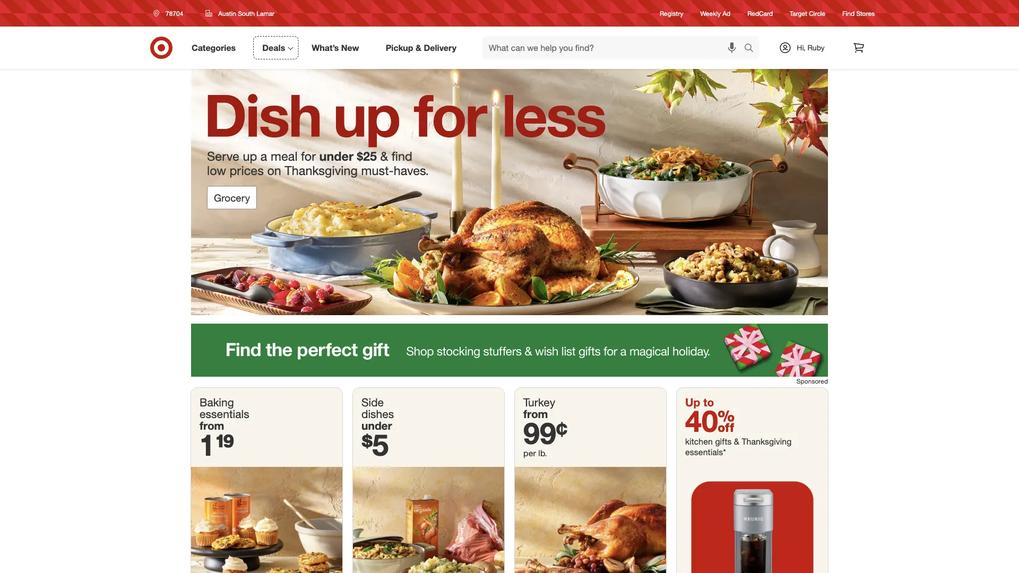 Task type: locate. For each thing, give the bounding box(es) containing it.
grocery
[[214, 192, 250, 204]]

0 vertical spatial thanksgiving
[[285, 163, 358, 178]]

from inside the baking essentials from
[[200, 419, 224, 433]]

essentials*
[[685, 447, 726, 457]]

pickup & delivery
[[386, 43, 457, 53]]

weekly ad link
[[700, 9, 731, 18]]

lb.
[[538, 448, 547, 459]]

1 vertical spatial thanksgiving
[[742, 436, 792, 447]]

1 horizontal spatial under
[[362, 419, 392, 433]]

2 vertical spatial &
[[734, 436, 739, 447]]

find stores
[[843, 9, 875, 17]]

What can we help you find? suggestions appear below search field
[[483, 36, 747, 59]]

south
[[238, 9, 255, 17]]

per lb.
[[523, 448, 547, 459]]

1 horizontal spatial from
[[523, 407, 548, 421]]

circle
[[809, 9, 826, 17]]

essentials
[[200, 407, 249, 421]]

& right $25
[[380, 149, 388, 164]]

under
[[319, 149, 354, 164], [362, 419, 392, 433]]

kitchen gifts & thanksgiving essentials*
[[685, 436, 792, 457]]

hi, ruby
[[797, 43, 825, 52]]

for
[[301, 149, 316, 164]]

sponsored
[[797, 377, 828, 385]]

find stores link
[[843, 9, 875, 18]]

side dishes under
[[362, 396, 394, 433]]

categories link
[[183, 36, 249, 59]]

side
[[362, 396, 384, 409]]

& right pickup
[[416, 43, 421, 53]]

low
[[207, 163, 226, 178]]

1 horizontal spatial &
[[416, 43, 421, 53]]

a
[[261, 149, 267, 164]]

0 horizontal spatial thanksgiving
[[285, 163, 358, 178]]

baking
[[200, 396, 234, 409]]

up
[[243, 149, 257, 164]]

under right for
[[319, 149, 354, 164]]

serve up a meal for under $25
[[207, 149, 377, 164]]

0 horizontal spatial under
[[319, 149, 354, 164]]

0 horizontal spatial from
[[200, 419, 224, 433]]

stores
[[857, 9, 875, 17]]

what's new
[[312, 43, 359, 53]]

redcard link
[[748, 9, 773, 18]]

haves.
[[394, 163, 429, 178]]

1 horizontal spatial thanksgiving
[[742, 436, 792, 447]]

& inside kitchen gifts & thanksgiving essentials*
[[734, 436, 739, 447]]

1
[[200, 426, 215, 463]]

find
[[843, 9, 855, 17]]

deals link
[[253, 36, 298, 59]]

0 vertical spatial under
[[319, 149, 354, 164]]

&
[[416, 43, 421, 53], [380, 149, 388, 164], [734, 436, 739, 447]]

1 vertical spatial under
[[362, 419, 392, 433]]

$5
[[362, 426, 389, 463]]

search
[[739, 44, 765, 54]]

under down side
[[362, 419, 392, 433]]

advertisement region
[[191, 324, 828, 377]]

under inside 'side dishes under'
[[362, 419, 392, 433]]

ad
[[723, 9, 731, 17]]

0 horizontal spatial &
[[380, 149, 388, 164]]

on
[[267, 163, 281, 178]]

thanksgiving
[[285, 163, 358, 178], [742, 436, 792, 447]]

from inside turkey from
[[523, 407, 548, 421]]

thanksgiving inside kitchen gifts & thanksgiving essentials*
[[742, 436, 792, 447]]

0 vertical spatial &
[[416, 43, 421, 53]]

2 horizontal spatial &
[[734, 436, 739, 447]]

1 vertical spatial &
[[380, 149, 388, 164]]

from
[[523, 407, 548, 421], [200, 419, 224, 433]]

99¢
[[523, 415, 568, 451]]

austin
[[218, 9, 236, 17]]

78704
[[166, 9, 183, 17]]

thanksgiving inside & find low prices on thanksgiving must-haves.
[[285, 163, 358, 178]]

what's new link
[[303, 36, 372, 59]]

deals
[[262, 43, 285, 53]]

turkey from
[[523, 396, 555, 421]]

& right gifts
[[734, 436, 739, 447]]

dish up for less image
[[191, 69, 828, 316]]

target circle link
[[790, 9, 826, 18]]

pickup & delivery link
[[377, 36, 470, 59]]

thanksgiving right the on
[[285, 163, 358, 178]]

thanksgiving right gifts
[[742, 436, 792, 447]]

baking essentials from
[[200, 396, 249, 433]]

to
[[704, 396, 714, 409]]

& inside pickup & delivery 'link'
[[416, 43, 421, 53]]



Task type: vqa. For each thing, say whether or not it's contained in the screenshot.
Find Stores on the right top of the page
yes



Task type: describe. For each thing, give the bounding box(es) containing it.
up
[[685, 396, 700, 409]]

new
[[341, 43, 359, 53]]

gifts
[[715, 436, 732, 447]]

austin south lamar button
[[199, 4, 281, 23]]

prices
[[230, 163, 264, 178]]

meal
[[271, 149, 298, 164]]

& inside & find low prices on thanksgiving must-haves.
[[380, 149, 388, 164]]

find
[[392, 149, 412, 164]]

pickup
[[386, 43, 413, 53]]

78704 button
[[147, 4, 194, 23]]

hi,
[[797, 43, 806, 52]]

target
[[790, 9, 807, 17]]

weekly
[[700, 9, 721, 17]]

must-
[[361, 163, 394, 178]]

turkey
[[523, 396, 555, 409]]

registry link
[[660, 9, 683, 18]]

serve
[[207, 149, 239, 164]]

40
[[685, 403, 735, 439]]

$25
[[357, 149, 377, 164]]

19
[[215, 426, 235, 463]]

ruby
[[808, 43, 825, 52]]

search button
[[739, 36, 765, 62]]

dishes
[[362, 407, 394, 421]]

categories
[[192, 43, 236, 53]]

kitchen
[[685, 436, 713, 447]]

1 19
[[200, 426, 235, 463]]

per
[[523, 448, 536, 459]]

grocery button
[[207, 186, 257, 210]]

delivery
[[424, 43, 457, 53]]

lamar
[[257, 9, 274, 17]]

up to
[[685, 396, 714, 409]]

weekly ad
[[700, 9, 731, 17]]

registry
[[660, 9, 683, 17]]

target circle
[[790, 9, 826, 17]]

& find low prices on thanksgiving must-haves.
[[207, 149, 429, 178]]

redcard
[[748, 9, 773, 17]]

austin south lamar
[[218, 9, 274, 17]]

what's
[[312, 43, 339, 53]]



